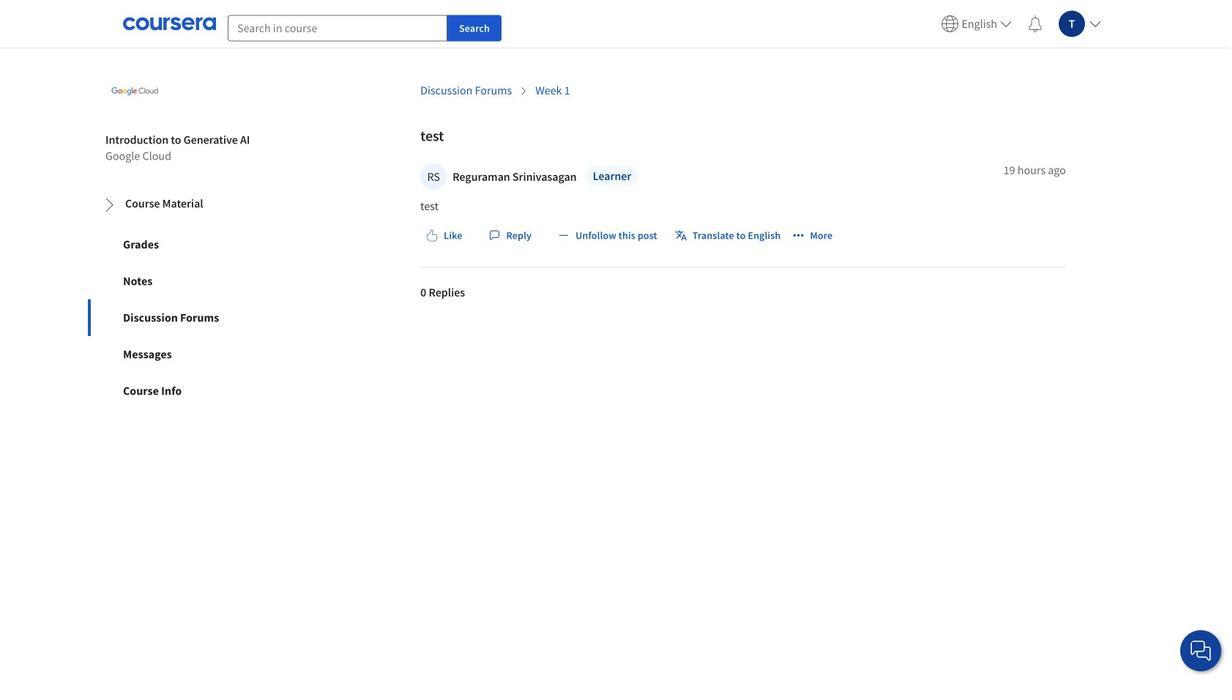 Task type: describe. For each thing, give the bounding box(es) containing it.
google cloud image
[[105, 62, 164, 121]]

learner element
[[587, 166, 638, 186]]

forum thread element
[[421, 108, 1067, 335]]



Task type: vqa. For each thing, say whether or not it's contained in the screenshot.
Help Center Image
yes



Task type: locate. For each thing, give the bounding box(es) containing it.
coursera image
[[123, 12, 216, 36]]

Search in course text field
[[228, 15, 448, 41]]

help center image
[[1193, 643, 1210, 660]]



